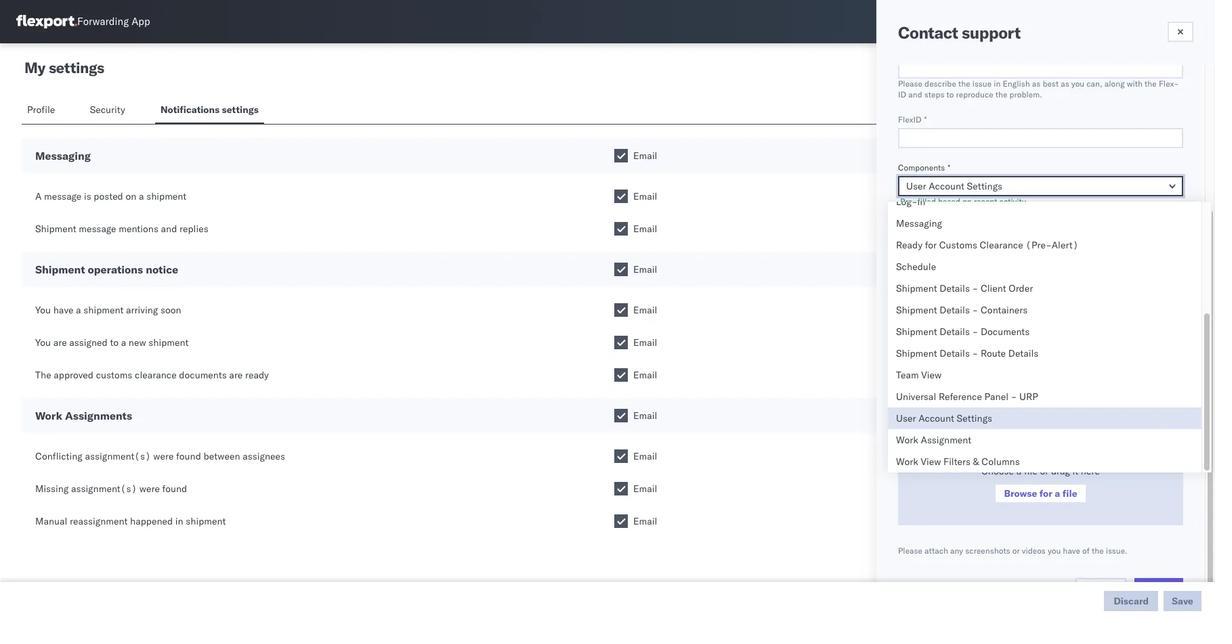 Task type: vqa. For each thing, say whether or not it's contained in the screenshot.
2022,
no



Task type: locate. For each thing, give the bounding box(es) containing it.
it
[[1073, 466, 1079, 478]]

you left 'can,'
[[1072, 79, 1085, 89]]

1 vertical spatial work
[[897, 434, 919, 447]]

no for this
[[918, 314, 930, 326]]

yes for there
[[918, 380, 932, 392]]

shipment message mentions and replies
[[35, 223, 209, 235]]

0 horizontal spatial have
[[53, 304, 73, 316]]

0 vertical spatial to
[[947, 89, 954, 100]]

conflicting
[[35, 451, 83, 463]]

in right happened
[[175, 516, 183, 528]]

contact
[[899, 22, 959, 43]]

1 horizontal spatial on
[[963, 197, 972, 207]]

1 vertical spatial file
[[1063, 488, 1078, 500]]

list box
[[888, 18, 1202, 473]]

details down release
[[1009, 348, 1039, 360]]

0 horizontal spatial to
[[110, 337, 119, 349]]

6 email from the top
[[634, 337, 658, 349]]

issue?
[[999, 222, 1022, 232]]

1 horizontal spatial have
[[936, 282, 953, 292]]

issue inside the 'i.e. this issue could affect customs release or could cause demurrage charges.'
[[928, 328, 948, 338]]

please attach any screenshots or videos you have of the issue.
[[899, 546, 1128, 556]]

a up assigned
[[76, 304, 81, 316]]

0 vertical spatial in
[[994, 79, 1001, 89]]

0 horizontal spatial are
[[53, 337, 67, 349]]

please inside please describe the issue in english as best as you can, along with the flex- id and steps to reproduce the problem.
[[899, 79, 923, 89]]

1 horizontal spatial as
[[1061, 79, 1070, 89]]

0 vertical spatial file
[[1025, 466, 1038, 478]]

shipment
[[146, 190, 187, 203], [84, 304, 124, 316], [149, 337, 189, 349], [186, 516, 226, 528]]

have left "financial"
[[936, 282, 953, 292]]

in inside please describe the issue in english as best as you can, along with the flex- id and steps to reproduce the problem.
[[994, 79, 1001, 89]]

2 you from the top
[[35, 337, 51, 349]]

on right based
[[963, 197, 972, 207]]

could up shipment details - route details
[[950, 328, 970, 338]]

for for browse
[[1040, 488, 1053, 500]]

0 horizontal spatial file
[[1025, 466, 1038, 478]]

0 vertical spatial *
[[925, 115, 927, 125]]

1 vertical spatial assignment(s)
[[71, 483, 137, 495]]

2 please from the top
[[899, 546, 923, 556]]

pre-
[[901, 197, 918, 207]]

1 vertical spatial customs
[[96, 369, 132, 382]]

for down choose a file or drag it here
[[1040, 488, 1053, 500]]

email
[[634, 150, 658, 162], [634, 190, 658, 203], [634, 223, 658, 235], [634, 264, 658, 276], [634, 304, 658, 316], [634, 337, 658, 349], [634, 369, 658, 382], [634, 410, 658, 422], [634, 451, 658, 463], [634, 483, 658, 495], [634, 516, 658, 528]]

9 email from the top
[[634, 451, 658, 463]]

0 vertical spatial settings
[[49, 58, 104, 77]]

shipment operations notice
[[35, 263, 178, 277]]

have up assigned
[[53, 304, 73, 316]]

1 vertical spatial in
[[918, 196, 926, 208]]

details up workaround
[[940, 348, 970, 360]]

1 horizontal spatial customs
[[996, 328, 1027, 338]]

a
[[139, 190, 144, 203], [987, 237, 992, 249], [76, 304, 81, 316], [121, 337, 126, 349], [929, 364, 933, 374], [1017, 466, 1022, 478], [1055, 488, 1061, 500]]

compliance
[[998, 282, 1041, 292]]

0 horizontal spatial you
[[1048, 546, 1061, 556]]

urp
[[1020, 391, 1039, 403]]

details up "shipment details - documents"
[[940, 304, 970, 316]]

work down work assignment
[[897, 456, 919, 468]]

0 vertical spatial were
[[153, 451, 174, 463]]

were up happened
[[139, 483, 160, 495]]

0 vertical spatial you
[[35, 304, 51, 316]]

0 horizontal spatial *
[[925, 115, 927, 125]]

contact support
[[899, 22, 1021, 43]]

yes
[[918, 298, 932, 310], [918, 380, 932, 392]]

details down shipment details - containers
[[940, 326, 970, 338]]

profile
[[27, 104, 55, 116]]

you have a shipment arriving soon
[[35, 304, 181, 316]]

* for components *
[[948, 163, 951, 173]]

due left the 'soon.'
[[1096, 237, 1112, 249]]

settings for my settings
[[49, 58, 104, 77]]

0 vertical spatial message
[[44, 190, 82, 203]]

1 vertical spatial please
[[899, 546, 923, 556]]

approved
[[54, 369, 94, 382]]

0 vertical spatial customs
[[996, 328, 1027, 338]]

route
[[981, 348, 1006, 360]]

0 vertical spatial and
[[909, 89, 923, 100]]

1 due from the left
[[1066, 237, 1082, 249]]

can
[[923, 253, 939, 266]]

None text field
[[899, 58, 1184, 79], [899, 128, 1184, 148], [899, 58, 1184, 79], [899, 128, 1184, 148]]

messaging up a
[[35, 149, 91, 163]]

shipment down schedule
[[897, 283, 938, 295]]

1 vertical spatial settings
[[222, 104, 259, 116]]

activity
[[1000, 197, 1027, 207]]

please left attach on the bottom right
[[899, 546, 923, 556]]

0 vertical spatial found
[[176, 451, 201, 463]]

are left ready
[[229, 369, 243, 382]]

1 no from the top
[[918, 314, 930, 326]]

customs down containers
[[996, 328, 1027, 338]]

issue.
[[1107, 546, 1128, 556]]

1 vertical spatial message
[[79, 223, 116, 235]]

for up can
[[926, 239, 937, 251]]

clearance
[[135, 369, 177, 382]]

profile button
[[22, 98, 63, 124]]

0 vertical spatial issue
[[973, 79, 992, 89]]

found down conflicting assignment(s) were found between assignees
[[162, 483, 187, 495]]

team
[[897, 369, 919, 382]]

1 vertical spatial found
[[162, 483, 187, 495]]

0 vertical spatial yes
[[918, 298, 932, 310]]

1 as from the left
[[1033, 79, 1041, 89]]

email for you are assigned to a new shipment
[[634, 337, 658, 349]]

0 horizontal spatial messaging
[[35, 149, 91, 163]]

in left the english
[[994, 79, 1001, 89]]

details for documents
[[940, 326, 970, 338]]

universal
[[897, 391, 937, 403]]

1 vertical spatial you
[[35, 337, 51, 349]]

1 yes from the top
[[918, 298, 932, 310]]

what
[[899, 222, 918, 232]]

4 email from the top
[[634, 264, 658, 276]]

1 vertical spatial were
[[139, 483, 160, 495]]

0 vertical spatial please
[[899, 79, 923, 89]]

shipment up charges. in the bottom right of the page
[[897, 326, 938, 338]]

are left assigned
[[53, 337, 67, 349]]

assignment(s) up missing assignment(s) were found
[[85, 451, 151, 463]]

1 vertical spatial no
[[918, 396, 930, 408]]

here
[[1082, 466, 1101, 478]]

1 vertical spatial messaging
[[897, 218, 943, 230]]

you
[[35, 304, 51, 316], [35, 337, 51, 349]]

could left cause
[[1067, 328, 1088, 338]]

None checkbox
[[615, 149, 628, 163], [615, 222, 628, 236], [615, 304, 628, 317], [615, 369, 628, 382], [615, 409, 628, 423], [615, 450, 628, 464], [615, 149, 628, 163], [615, 222, 628, 236], [615, 304, 628, 317], [615, 369, 628, 382], [615, 409, 628, 423], [615, 450, 628, 464]]

yes down there
[[918, 380, 932, 392]]

shipment down does
[[897, 304, 938, 316]]

1 vertical spatial are
[[229, 369, 243, 382]]

1 horizontal spatial to
[[947, 89, 954, 100]]

message down posted
[[79, 223, 116, 235]]

assignment(s) up reassignment
[[71, 483, 137, 495]]

notifications
[[161, 104, 220, 116]]

between
[[204, 451, 240, 463]]

for inside button
[[1040, 488, 1053, 500]]

file up browse for a file
[[1025, 466, 1038, 478]]

can,
[[1087, 79, 1103, 89]]

that
[[1016, 237, 1033, 249]]

1 vertical spatial with
[[1043, 253, 1061, 266]]

work
[[35, 409, 62, 423], [897, 434, 919, 447], [897, 456, 919, 468]]

1 please from the top
[[899, 79, 923, 89]]

2 vertical spatial have
[[1064, 546, 1081, 556]]

message right a
[[44, 190, 82, 203]]

arriving
[[126, 304, 158, 316]]

i can continue working, even with this issue present.
[[918, 253, 1142, 266]]

a left task
[[987, 237, 992, 249]]

to left new
[[110, 337, 119, 349]]

please up id
[[899, 79, 923, 89]]

app
[[132, 15, 150, 28]]

view right team
[[922, 369, 942, 382]]

view down work assignment
[[921, 456, 942, 468]]

details for containers
[[940, 304, 970, 316]]

0 vertical spatial view
[[922, 369, 942, 382]]

1 you from the top
[[35, 304, 51, 316]]

*
[[925, 115, 927, 125], [948, 163, 951, 173]]

details for client
[[940, 283, 970, 295]]

security
[[90, 104, 125, 116]]

- up 'affect'
[[973, 304, 979, 316]]

1 vertical spatial and
[[161, 223, 177, 235]]

found left between
[[176, 451, 201, 463]]

shipment up you are assigned to a new shipment
[[84, 304, 124, 316]]

with right along
[[1128, 79, 1143, 89]]

work for work assignments
[[35, 409, 62, 423]]

2 could from the left
[[1067, 328, 1088, 338]]

0 horizontal spatial for
[[926, 239, 937, 251]]

you are assigned to a new shipment
[[35, 337, 189, 349]]

with inside please describe the issue in english as best as you can, along with the flex- id and steps to reproduce the problem.
[[1128, 79, 1143, 89]]

0 vertical spatial you
[[1072, 79, 1085, 89]]

in inside list box
[[918, 196, 926, 208]]

2 email from the top
[[634, 190, 658, 203]]

issue
[[973, 79, 992, 89], [1082, 253, 1105, 266], [928, 328, 948, 338]]

1 horizontal spatial *
[[948, 163, 951, 173]]

settings for notifications settings
[[222, 104, 259, 116]]

details for route
[[940, 348, 970, 360]]

0 vertical spatial work
[[35, 409, 62, 423]]

components
[[899, 163, 946, 173]]

settings inside button
[[222, 104, 259, 116]]

11 email from the top
[[634, 516, 658, 528]]

10 email from the top
[[634, 483, 658, 495]]

0 horizontal spatial issue
[[928, 328, 948, 338]]

the
[[959, 79, 971, 89], [1145, 79, 1157, 89], [996, 89, 1008, 100], [929, 222, 941, 232], [1092, 546, 1104, 556]]

* right "components"
[[948, 163, 951, 173]]

the left issue. at the bottom right of the page
[[1092, 546, 1104, 556]]

english
[[1003, 79, 1031, 89]]

in left based
[[918, 196, 926, 208]]

reference
[[939, 391, 983, 403]]

no up account
[[918, 396, 930, 408]]

manual
[[35, 516, 67, 528]]

or
[[1085, 237, 1094, 249], [989, 282, 996, 292], [1058, 328, 1065, 338], [1041, 466, 1049, 478], [1013, 546, 1020, 556]]

file down it on the right of the page
[[1063, 488, 1078, 500]]

- for route
[[973, 348, 979, 360]]

&
[[974, 456, 980, 468]]

no up charges. in the bottom right of the page
[[918, 314, 930, 326]]

1 horizontal spatial of
[[1083, 546, 1090, 556]]

this down alert)
[[1063, 253, 1080, 266]]

to down describe
[[947, 89, 954, 100]]

list box containing log-in
[[888, 18, 1202, 473]]

0 vertical spatial for
[[926, 239, 937, 251]]

1 vertical spatial of
[[1083, 546, 1090, 556]]

1 horizontal spatial due
[[1096, 237, 1112, 249]]

shipment down a
[[35, 223, 76, 235]]

no for there
[[918, 396, 930, 408]]

this
[[983, 222, 997, 232], [1063, 253, 1080, 266], [920, 282, 933, 292], [912, 328, 926, 338]]

implications?
[[1043, 282, 1092, 292]]

1 vertical spatial *
[[948, 163, 951, 173]]

is right that
[[1035, 237, 1043, 249]]

for
[[926, 239, 937, 251], [1040, 488, 1053, 500]]

1 could from the left
[[950, 328, 970, 338]]

- left client
[[973, 283, 979, 295]]

with down past
[[1043, 253, 1061, 266]]

0 horizontal spatial as
[[1033, 79, 1041, 89]]

1 horizontal spatial in
[[918, 196, 926, 208]]

1 vertical spatial view
[[921, 456, 942, 468]]

1 horizontal spatial issue
[[973, 79, 992, 89]]

settings
[[49, 58, 104, 77], [222, 104, 259, 116]]

shipment for shipment details - client order
[[897, 283, 938, 295]]

messaging up the this
[[897, 218, 943, 230]]

* for flexid *
[[925, 115, 927, 125]]

email for the approved customs clearance documents are ready
[[634, 369, 658, 382]]

2 horizontal spatial in
[[994, 79, 1001, 89]]

due right past
[[1066, 237, 1082, 249]]

describe
[[925, 79, 957, 89]]

settings right 'notifications'
[[222, 104, 259, 116]]

ready
[[897, 239, 923, 251]]

based
[[939, 197, 961, 207]]

work for work view filters & columns
[[897, 456, 919, 468]]

- up shipment details - route details
[[973, 326, 979, 338]]

2 vertical spatial issue
[[928, 328, 948, 338]]

found for conflicting assignment(s) were found between assignees
[[176, 451, 201, 463]]

this is blocking a task that is past due or due soon.
[[918, 237, 1138, 249]]

alert)
[[1052, 239, 1079, 251]]

1 horizontal spatial and
[[909, 89, 923, 100]]

2 yes from the top
[[918, 380, 932, 392]]

forwarding app
[[77, 15, 150, 28]]

of up the blocking
[[973, 222, 981, 232]]

2 vertical spatial work
[[897, 456, 919, 468]]

8 email from the top
[[634, 410, 658, 422]]

notifications settings button
[[155, 98, 264, 124]]

issue up charges. in the bottom right of the page
[[928, 328, 948, 338]]

- left "urp"
[[1012, 391, 1018, 403]]

problem.
[[1010, 89, 1043, 100]]

2 no from the top
[[918, 396, 930, 408]]

as right best
[[1061, 79, 1070, 89]]

replies
[[180, 223, 209, 235]]

0 horizontal spatial due
[[1066, 237, 1082, 249]]

documents
[[981, 326, 1030, 338]]

1 vertical spatial issue
[[1082, 253, 1105, 266]]

yes down schedule
[[918, 298, 932, 310]]

1 vertical spatial yes
[[918, 380, 932, 392]]

were for conflicting
[[153, 451, 174, 463]]

could
[[950, 328, 970, 338], [1067, 328, 1088, 338]]

1 horizontal spatial you
[[1072, 79, 1085, 89]]

0 vertical spatial of
[[973, 222, 981, 232]]

log-
[[897, 196, 918, 208]]

posted
[[94, 190, 123, 203]]

2 due from the left
[[1096, 237, 1112, 249]]

3 email from the top
[[634, 223, 658, 235]]

1 horizontal spatial settings
[[222, 104, 259, 116]]

shipment left operations
[[35, 263, 85, 277]]

i
[[918, 253, 920, 266]]

work down the
[[35, 409, 62, 423]]

of left issue. at the bottom right of the page
[[1083, 546, 1090, 556]]

customs inside the 'i.e. this issue could affect customs release or could cause demurrage charges.'
[[996, 328, 1027, 338]]

were
[[153, 451, 174, 463], [139, 483, 160, 495]]

email for a message is posted on a shipment
[[634, 190, 658, 203]]

severity
[[943, 222, 971, 232]]

shipment up there
[[897, 348, 938, 360]]

(pre-
[[1026, 239, 1052, 251]]

or left the videos
[[1013, 546, 1020, 556]]

view for work
[[921, 456, 942, 468]]

and right id
[[909, 89, 923, 100]]

is there a workaround available?
[[899, 364, 1017, 374]]

shipment right happened
[[186, 516, 226, 528]]

you
[[1072, 79, 1085, 89], [1048, 546, 1061, 556]]

assignments
[[65, 409, 132, 423]]

were left between
[[153, 451, 174, 463]]

notifications settings
[[161, 104, 259, 116]]

issue left present.
[[1082, 253, 1105, 266]]

7 email from the top
[[634, 369, 658, 382]]

1 horizontal spatial for
[[1040, 488, 1053, 500]]

please for please attach any screenshots or videos you have of the issue.
[[899, 546, 923, 556]]

0 horizontal spatial in
[[175, 516, 183, 528]]

None checkbox
[[615, 190, 628, 203], [615, 263, 628, 277], [615, 336, 628, 350], [615, 483, 628, 496], [615, 515, 628, 529], [615, 190, 628, 203], [615, 263, 628, 277], [615, 336, 628, 350], [615, 483, 628, 496], [615, 515, 628, 529]]

security button
[[84, 98, 133, 124]]

work down user
[[897, 434, 919, 447]]

workaround
[[935, 364, 979, 374]]

have right the videos
[[1064, 546, 1081, 556]]

messaging inside list box
[[897, 218, 943, 230]]

or inside the 'i.e. this issue could affect customs release or could cause demurrage charges.'
[[1058, 328, 1065, 338]]

0 horizontal spatial settings
[[49, 58, 104, 77]]

or right alert)
[[1085, 237, 1094, 249]]

this up charges. in the bottom right of the page
[[912, 328, 926, 338]]

to inside please describe the issue in english as best as you can, along with the flex- id and steps to reproduce the problem.
[[947, 89, 954, 100]]

or right "financial"
[[989, 282, 996, 292]]

issue up "reproduce"
[[973, 79, 992, 89]]

1 horizontal spatial file
[[1063, 488, 1078, 500]]

you right the videos
[[1048, 546, 1061, 556]]

0 vertical spatial no
[[918, 314, 930, 326]]

or right release
[[1058, 328, 1065, 338]]

0 horizontal spatial could
[[950, 328, 970, 338]]

a right choose
[[1017, 466, 1022, 478]]

team view
[[897, 369, 942, 382]]

1 email from the top
[[634, 150, 658, 162]]

you for you have a shipment arriving soon
[[35, 304, 51, 316]]

1 vertical spatial for
[[1040, 488, 1053, 500]]

details up shipment details - containers
[[940, 283, 970, 295]]

User Account Settings text field
[[899, 176, 1184, 197]]

log-in
[[897, 196, 926, 208]]

a down drag on the bottom right
[[1055, 488, 1061, 500]]

1 horizontal spatial with
[[1128, 79, 1143, 89]]

order
[[1009, 283, 1034, 295]]

0 vertical spatial with
[[1128, 79, 1143, 89]]

settings right my
[[49, 58, 104, 77]]

steps
[[925, 89, 945, 100]]

work for work assignment
[[897, 434, 919, 447]]

on right posted
[[126, 190, 136, 203]]

- for documents
[[973, 326, 979, 338]]

0 vertical spatial assignment(s)
[[85, 451, 151, 463]]

- left route
[[973, 348, 979, 360]]

* right "flexid"
[[925, 115, 927, 125]]

1 horizontal spatial messaging
[[897, 218, 943, 230]]

- for client
[[973, 283, 979, 295]]

1 horizontal spatial could
[[1067, 328, 1088, 338]]

affect
[[972, 328, 994, 338]]

5 email from the top
[[634, 304, 658, 316]]



Task type: describe. For each thing, give the bounding box(es) containing it.
is right "what"
[[920, 222, 926, 232]]

work view filters & columns
[[897, 456, 1020, 468]]

is left posted
[[84, 190, 91, 203]]

task
[[995, 237, 1013, 249]]

my
[[24, 58, 45, 77]]

a inside button
[[1055, 488, 1061, 500]]

shipment for shipment details - route details
[[897, 348, 938, 360]]

cancel button
[[1076, 579, 1127, 599]]

this up ready for customs clearance (pre-alert)
[[983, 222, 997, 232]]

i.e.
[[899, 328, 910, 338]]

does this have financial or compliance implications?
[[899, 282, 1092, 292]]

columns
[[982, 456, 1020, 468]]

assignment(s) for missing
[[71, 483, 137, 495]]

were for missing
[[139, 483, 160, 495]]

work assignments
[[35, 409, 132, 423]]

shipment details - documents
[[897, 326, 1030, 338]]

screenshots
[[966, 546, 1011, 556]]

clearance
[[980, 239, 1024, 251]]

0 horizontal spatial and
[[161, 223, 177, 235]]

soon.
[[1114, 237, 1138, 249]]

a up "mentions"
[[139, 190, 144, 203]]

0 vertical spatial messaging
[[35, 149, 91, 163]]

email for missing assignment(s) were found
[[634, 483, 658, 495]]

flexid *
[[899, 115, 927, 125]]

assignment(s) for conflicting
[[85, 451, 151, 463]]

submit button
[[1135, 579, 1184, 599]]

new
[[129, 337, 146, 349]]

2 horizontal spatial issue
[[1082, 253, 1105, 266]]

and inside please describe the issue in english as best as you can, along with the flex- id and steps to reproduce the problem.
[[909, 89, 923, 100]]

message for a
[[44, 190, 82, 203]]

the left flex-
[[1145, 79, 1157, 89]]

the down the english
[[996, 89, 1008, 100]]

reproduce
[[957, 89, 994, 100]]

found for missing assignment(s) were found
[[162, 483, 187, 495]]

filled
[[918, 197, 937, 207]]

a right there
[[929, 364, 933, 374]]

0 vertical spatial have
[[936, 282, 953, 292]]

client
[[981, 283, 1007, 295]]

shipment for shipment message mentions and replies
[[35, 223, 76, 235]]

email for conflicting assignment(s) were found between assignees
[[634, 451, 658, 463]]

Search Shipments (/) text field
[[956, 12, 1087, 32]]

you for you are assigned to a new shipment
[[35, 337, 51, 349]]

attach
[[925, 546, 949, 556]]

please describe the issue in english as best as you can, along with the flex- id and steps to reproduce the problem.
[[899, 79, 1180, 100]]

this right does
[[920, 282, 933, 292]]

choose a file or drag it here
[[982, 466, 1101, 478]]

conflicting assignment(s) were found between assignees
[[35, 451, 285, 463]]

support
[[962, 22, 1021, 43]]

or left drag on the bottom right
[[1041, 466, 1049, 478]]

happened
[[130, 516, 173, 528]]

choose
[[982, 466, 1015, 478]]

shipment for shipment operations notice
[[35, 263, 85, 277]]

2 as from the left
[[1061, 79, 1070, 89]]

videos
[[1023, 546, 1046, 556]]

filters
[[944, 456, 971, 468]]

a
[[35, 190, 42, 203]]

1 vertical spatial to
[[110, 337, 119, 349]]

recent
[[974, 197, 998, 207]]

view for team
[[922, 369, 942, 382]]

flex-
[[1159, 79, 1180, 89]]

1 vertical spatial you
[[1048, 546, 1061, 556]]

past
[[1045, 237, 1064, 249]]

containers
[[981, 304, 1028, 316]]

2 vertical spatial in
[[175, 516, 183, 528]]

shipment details - route details
[[897, 348, 1039, 360]]

0 horizontal spatial customs
[[96, 369, 132, 382]]

documents
[[179, 369, 227, 382]]

email for shipment message mentions and replies
[[634, 223, 658, 235]]

user account settings
[[897, 413, 993, 425]]

continue
[[941, 253, 978, 266]]

financial
[[955, 282, 987, 292]]

what is the severity of this issue?
[[899, 222, 1022, 232]]

email for manual reassignment happened in shipment
[[634, 516, 658, 528]]

0 horizontal spatial with
[[1043, 253, 1061, 266]]

any
[[951, 546, 964, 556]]

(optional)
[[945, 424, 986, 434]]

assignment
[[921, 434, 972, 447]]

account
[[919, 413, 955, 425]]

shipment up replies
[[146, 190, 187, 203]]

flexport. image
[[16, 15, 77, 28]]

the
[[35, 369, 51, 382]]

0 horizontal spatial on
[[126, 190, 136, 203]]

shipment right new
[[149, 337, 189, 349]]

notice
[[146, 263, 178, 277]]

blocking
[[948, 237, 985, 249]]

is
[[899, 364, 905, 374]]

work assignment
[[897, 434, 972, 447]]

os button
[[1168, 6, 1200, 37]]

submit
[[1143, 583, 1176, 595]]

i.e. this issue could affect customs release or could cause demurrage charges.
[[899, 328, 1153, 349]]

reassignment
[[70, 516, 128, 528]]

shipment for shipment details - documents
[[897, 326, 938, 338]]

issue inside please describe the issue in english as best as you can, along with the flex- id and steps to reproduce the problem.
[[973, 79, 992, 89]]

email for shipment operations notice
[[634, 264, 658, 276]]

email for you have a shipment arriving soon
[[634, 304, 658, 316]]

please for please describe the issue in english as best as you can, along with the flex- id and steps to reproduce the problem.
[[899, 79, 923, 89]]

email for messaging
[[634, 150, 658, 162]]

is right the this
[[938, 237, 946, 249]]

best
[[1043, 79, 1059, 89]]

1 horizontal spatial are
[[229, 369, 243, 382]]

the up the this
[[929, 222, 941, 232]]

even
[[1020, 253, 1040, 266]]

charges.
[[899, 339, 930, 349]]

there
[[907, 364, 926, 374]]

does
[[899, 282, 918, 292]]

pre-filled based on recent activity
[[899, 197, 1027, 207]]

0 horizontal spatial of
[[973, 222, 981, 232]]

the approved customs clearance documents are ready
[[35, 369, 269, 382]]

0 vertical spatial are
[[53, 337, 67, 349]]

universal reference panel - urp
[[897, 391, 1039, 403]]

available?
[[981, 364, 1017, 374]]

2 horizontal spatial have
[[1064, 546, 1081, 556]]

a message is posted on a shipment
[[35, 190, 187, 203]]

the up "reproduce"
[[959, 79, 971, 89]]

email for work assignments
[[634, 410, 658, 422]]

schedule
[[897, 261, 937, 273]]

shipment details - client order
[[897, 283, 1034, 295]]

flexid
[[899, 115, 922, 125]]

yes for this
[[918, 298, 932, 310]]

operations
[[88, 263, 143, 277]]

ready
[[245, 369, 269, 382]]

this inside the 'i.e. this issue could affect customs release or could cause demurrage charges.'
[[912, 328, 926, 338]]

file inside button
[[1063, 488, 1078, 500]]

manual reassignment happened in shipment
[[35, 516, 226, 528]]

you inside please describe the issue in english as best as you can, along with the flex- id and steps to reproduce the problem.
[[1072, 79, 1085, 89]]

- for containers
[[973, 304, 979, 316]]

shipment for shipment details - containers
[[897, 304, 938, 316]]

my settings
[[24, 58, 104, 77]]

1 vertical spatial have
[[53, 304, 73, 316]]

for for ready
[[926, 239, 937, 251]]

attachment (optional)
[[899, 424, 986, 434]]

message for shipment
[[79, 223, 116, 235]]

a left new
[[121, 337, 126, 349]]



